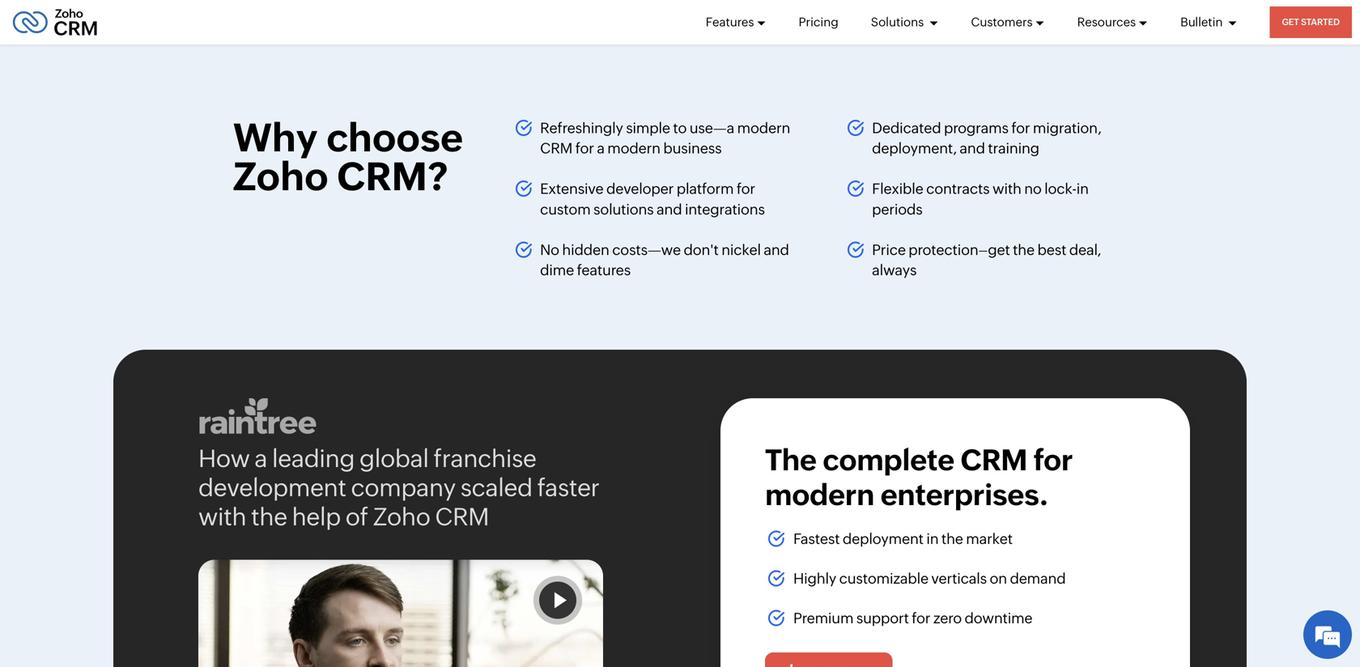Task type: describe. For each thing, give the bounding box(es) containing it.
crm inside the complete crm for modern enterprises.
[[961, 443, 1028, 477]]

extensive developer platform for custom solutions and integrations
[[540, 181, 765, 218]]

for inside the complete crm for modern enterprises.
[[1034, 443, 1073, 477]]

premium support for zero downtime
[[794, 610, 1033, 627]]

the inside "how a leading global franchise development company scaled faster with the help of"
[[251, 503, 287, 531]]

refreshingly
[[540, 120, 623, 136]]

1 vertical spatial modern
[[608, 140, 661, 157]]

solutions link
[[871, 0, 939, 45]]

downtime
[[965, 610, 1033, 627]]

and inside extensive developer platform for custom solutions and integrations
[[657, 201, 682, 218]]

the
[[765, 443, 817, 477]]

price
[[872, 242, 906, 258]]

for inside dedicated programs for migration, deployment, and training
[[1012, 120, 1030, 136]]

resources
[[1078, 15, 1136, 29]]

for inside extensive developer platform for custom solutions and integrations
[[737, 181, 755, 197]]

in inside the flexible contracts with no lock-in periods
[[1077, 181, 1089, 197]]

bulletin
[[1181, 15, 1226, 29]]

the complete crm for modern enterprises.
[[765, 443, 1073, 512]]

crm?
[[337, 154, 448, 199]]

flexible
[[872, 181, 924, 197]]

dime
[[540, 262, 574, 279]]

for inside refreshingly simple to use—a modern crm for a modern business
[[576, 140, 594, 157]]

enterprises.
[[881, 478, 1049, 512]]

migration,
[[1033, 120, 1102, 136]]

deployment
[[843, 531, 924, 547]]

zoho crm logo image
[[12, 4, 98, 40]]

get started link
[[1270, 6, 1352, 38]]

the inside price protection–get the best deal, always
[[1013, 242, 1035, 258]]

no
[[1025, 181, 1042, 197]]

contracts
[[927, 181, 990, 197]]

why choose zoho crm?
[[233, 115, 463, 199]]

scaled
[[461, 474, 533, 502]]

dedicated programs for migration, deployment, and training
[[872, 120, 1102, 157]]

simple
[[626, 120, 670, 136]]

solutions
[[594, 201, 654, 218]]

faster
[[537, 474, 600, 502]]

why
[[233, 115, 318, 160]]

0 horizontal spatial crm
[[435, 503, 489, 531]]

modern for refreshingly simple to use—a modern crm for a modern business
[[737, 120, 791, 136]]

1 vertical spatial in
[[927, 531, 939, 547]]

modern for the complete crm for modern enterprises.
[[765, 478, 875, 512]]

pricing
[[799, 15, 839, 29]]

deployment,
[[872, 140, 957, 157]]

training
[[988, 140, 1040, 157]]

flexible contracts with no lock-in periods
[[872, 181, 1089, 218]]

started
[[1301, 17, 1340, 27]]

complete
[[823, 443, 955, 477]]

how a leading global franchise development company scaled faster with the help of
[[198, 445, 600, 531]]

custom
[[540, 201, 591, 218]]

best
[[1038, 242, 1067, 258]]

global
[[360, 445, 429, 472]]

company
[[351, 474, 456, 502]]

zoho inside why choose zoho crm?
[[233, 154, 329, 199]]

premium
[[794, 610, 854, 627]]

customers
[[971, 15, 1033, 29]]

demand
[[1010, 571, 1066, 587]]

zoho crm
[[373, 503, 489, 531]]

verticals
[[932, 571, 987, 587]]

market
[[966, 531, 1013, 547]]

on
[[990, 571, 1007, 587]]



Task type: locate. For each thing, give the bounding box(es) containing it.
with
[[993, 181, 1022, 197], [198, 503, 246, 531]]

solutions
[[871, 15, 927, 29]]

help
[[292, 503, 341, 531]]

1 horizontal spatial zoho
[[373, 503, 431, 531]]

protection–get
[[909, 242, 1010, 258]]

fastest
[[794, 531, 840, 547]]

customizable
[[839, 571, 929, 587]]

leading
[[272, 445, 355, 472]]

0 vertical spatial crm
[[540, 140, 573, 157]]

1 vertical spatial and
[[657, 201, 682, 218]]

a inside refreshingly simple to use—a modern crm for a modern business
[[597, 140, 605, 157]]

a down "refreshingly"
[[597, 140, 605, 157]]

crm
[[540, 140, 573, 157], [961, 443, 1028, 477], [435, 503, 489, 531]]

and
[[960, 140, 985, 157], [657, 201, 682, 218], [764, 242, 789, 258]]

franchise
[[434, 445, 537, 472]]

modern inside the complete crm for modern enterprises.
[[765, 478, 875, 512]]

crm up enterprises.
[[961, 443, 1028, 477]]

a up development
[[255, 445, 267, 472]]

a inside "how a leading global franchise development company scaled faster with the help of"
[[255, 445, 267, 472]]

zoho
[[233, 154, 329, 199], [373, 503, 431, 531]]

crm down scaled
[[435, 503, 489, 531]]

1 horizontal spatial with
[[993, 181, 1022, 197]]

costs—we
[[612, 242, 681, 258]]

features
[[577, 262, 631, 279]]

0 vertical spatial modern
[[737, 120, 791, 136]]

1 horizontal spatial a
[[597, 140, 605, 157]]

2 horizontal spatial the
[[1013, 242, 1035, 258]]

0 horizontal spatial the
[[251, 503, 287, 531]]

in up 'highly customizable verticals on demand'
[[927, 531, 939, 547]]

2 vertical spatial and
[[764, 242, 789, 258]]

modern right use—a
[[737, 120, 791, 136]]

use—a
[[690, 120, 735, 136]]

with down development
[[198, 503, 246, 531]]

no hidden costs—we don't nickel and dime features
[[540, 242, 789, 279]]

in right no at the top of the page
[[1077, 181, 1089, 197]]

and for costs—we
[[764, 242, 789, 258]]

2 vertical spatial crm
[[435, 503, 489, 531]]

of
[[346, 503, 368, 531]]

development
[[198, 474, 346, 502]]

get
[[1282, 17, 1299, 27]]

features link
[[706, 0, 766, 45]]

features
[[706, 15, 754, 29]]

1 vertical spatial zoho
[[373, 503, 431, 531]]

price protection–get the best deal, always
[[872, 242, 1101, 279]]

the left the market at the right bottom of the page
[[942, 531, 963, 547]]

and inside dedicated programs for migration, deployment, and training
[[960, 140, 985, 157]]

in
[[1077, 181, 1089, 197], [927, 531, 939, 547]]

the down development
[[251, 503, 287, 531]]

and inside the no hidden costs—we don't nickel and dime features
[[764, 242, 789, 258]]

fastest deployment in the market
[[794, 531, 1013, 547]]

platform
[[677, 181, 734, 197]]

refreshingly simple to use—a modern crm for a modern business
[[540, 120, 791, 157]]

1 horizontal spatial crm
[[540, 140, 573, 157]]

with inside "how a leading global franchise development company scaled faster with the help of"
[[198, 503, 246, 531]]

2 vertical spatial modern
[[765, 478, 875, 512]]

with left no at the top of the page
[[993, 181, 1022, 197]]

developer
[[607, 181, 674, 197]]

dedicated
[[872, 120, 941, 136]]

integrations
[[685, 201, 765, 218]]

1 vertical spatial with
[[198, 503, 246, 531]]

hidden
[[562, 242, 610, 258]]

1 horizontal spatial and
[[764, 242, 789, 258]]

for
[[1012, 120, 1030, 136], [576, 140, 594, 157], [737, 181, 755, 197], [1034, 443, 1073, 477], [912, 610, 931, 627]]

0 horizontal spatial a
[[255, 445, 267, 472]]

highly customizable verticals on demand
[[794, 571, 1066, 587]]

get started
[[1282, 17, 1340, 27]]

0 vertical spatial in
[[1077, 181, 1089, 197]]

crm inside refreshingly simple to use—a modern crm for a modern business
[[540, 140, 573, 157]]

with inside the flexible contracts with no lock-in periods
[[993, 181, 1022, 197]]

zero
[[934, 610, 962, 627]]

modern up fastest
[[765, 478, 875, 512]]

to
[[673, 120, 687, 136]]

pricing link
[[799, 0, 839, 45]]

1 horizontal spatial in
[[1077, 181, 1089, 197]]

and down the developer
[[657, 201, 682, 218]]

deal,
[[1070, 242, 1101, 258]]

and for for
[[960, 140, 985, 157]]

2 horizontal spatial crm
[[961, 443, 1028, 477]]

always
[[872, 262, 917, 279]]

and right nickel
[[764, 242, 789, 258]]

bulletin link
[[1181, 0, 1238, 45]]

extensive
[[540, 181, 604, 197]]

0 vertical spatial zoho
[[233, 154, 329, 199]]

highly
[[794, 571, 837, 587]]

periods
[[872, 201, 923, 218]]

business
[[664, 140, 722, 157]]

1 vertical spatial a
[[255, 445, 267, 472]]

don't
[[684, 242, 719, 258]]

the left best
[[1013, 242, 1035, 258]]

a
[[597, 140, 605, 157], [255, 445, 267, 472]]

lock-
[[1045, 181, 1077, 197]]

0 horizontal spatial in
[[927, 531, 939, 547]]

nickel
[[722, 242, 761, 258]]

0 horizontal spatial and
[[657, 201, 682, 218]]

support
[[857, 610, 909, 627]]

0 horizontal spatial zoho
[[233, 154, 329, 199]]

no
[[540, 242, 560, 258]]

modern down simple
[[608, 140, 661, 157]]

crm down "refreshingly"
[[540, 140, 573, 157]]

programs
[[944, 120, 1009, 136]]

0 horizontal spatial with
[[198, 503, 246, 531]]

0 vertical spatial with
[[993, 181, 1022, 197]]

modern
[[737, 120, 791, 136], [608, 140, 661, 157], [765, 478, 875, 512]]

0 vertical spatial a
[[597, 140, 605, 157]]

the
[[1013, 242, 1035, 258], [251, 503, 287, 531], [942, 531, 963, 547]]

1 vertical spatial crm
[[961, 443, 1028, 477]]

how
[[198, 445, 250, 472]]

0 vertical spatial and
[[960, 140, 985, 157]]

and down programs on the right of the page
[[960, 140, 985, 157]]

choose
[[327, 115, 463, 160]]

resources link
[[1078, 0, 1148, 45]]

1 horizontal spatial the
[[942, 531, 963, 547]]

2 horizontal spatial and
[[960, 140, 985, 157]]



Task type: vqa. For each thing, say whether or not it's contained in the screenshot.
Is
no



